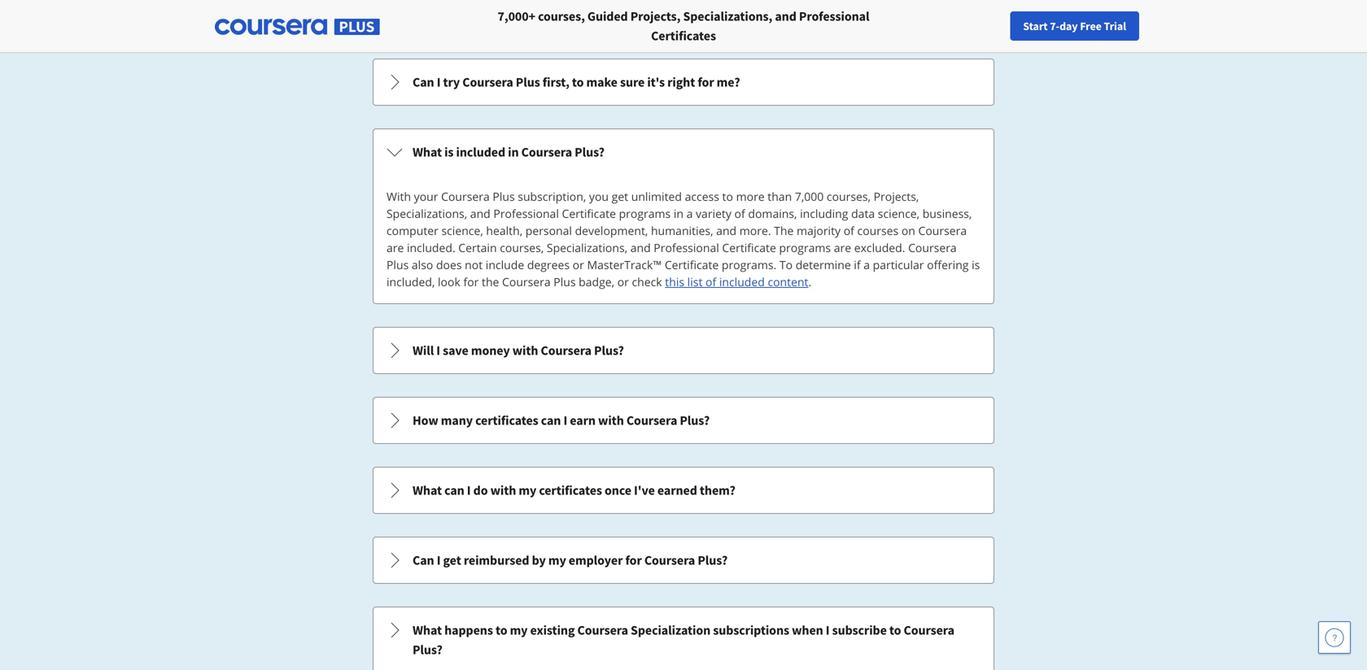Task type: describe. For each thing, give the bounding box(es) containing it.
earned
[[658, 483, 697, 499]]

coursera right existing
[[577, 623, 628, 639]]

2 vertical spatial professional
[[654, 240, 719, 256]]

2 are from the left
[[834, 240, 851, 256]]

start
[[1023, 19, 1048, 33]]

certain
[[458, 240, 497, 256]]

me?
[[717, 74, 740, 90]]

subscribe
[[832, 623, 887, 639]]

i inside the can i try coursera plus first, to make sure it's right for me? dropdown button
[[437, 74, 441, 90]]

with your coursera plus subscription, you get unlimited access to more than 7,000 courses, projects, specializations, and professional certificate programs in a variety of domains, including data science, business, computer science, health, personal development, humanities, and more. the majority of courses on coursera are included. certain courses, specializations, and professional certificate programs are excluded. coursera plus also does not include degrees or mastertrack™ certificate programs. to determine if a particular offering is included, look for the coursera plus badge, or check
[[387, 189, 980, 290]]

what for what is included in coursera plus?
[[413, 144, 442, 160]]

plus down degrees
[[554, 274, 576, 290]]

data
[[851, 206, 875, 221]]

can i try coursera plus first, to make sure it's right for me?
[[413, 74, 740, 90]]

programs.
[[722, 257, 777, 273]]

can i try coursera plus first, to make sure it's right for me? button
[[374, 59, 994, 105]]

what can i do with my certificates once i've earned them? button
[[374, 468, 994, 514]]

.
[[809, 274, 812, 290]]

badge,
[[579, 274, 615, 290]]

courses, inside 7,000+ courses, guided projects, specializations, and professional certificates
[[538, 8, 585, 24]]

this list of included content link
[[665, 274, 809, 290]]

variety
[[696, 206, 732, 221]]

1 vertical spatial of
[[844, 223, 855, 238]]

happens
[[445, 623, 493, 639]]

to inside dropdown button
[[572, 74, 584, 90]]

it's
[[647, 74, 665, 90]]

in inside with your coursera plus subscription, you get unlimited access to more than 7,000 courses, projects, specializations, and professional certificate programs in a variety of domains, including data science, business, computer science, health, personal development, humanities, and more. the majority of courses on coursera are included. certain courses, specializations, and professional certificate programs are excluded. coursera plus also does not include degrees or mastertrack™ certificate programs. to determine if a particular offering is included, look for the coursera plus badge, or check
[[674, 206, 684, 221]]

how many certificates can i earn with coursera plus?
[[413, 413, 710, 429]]

plus inside the can i try coursera plus first, to make sure it's right for me? dropdown button
[[516, 74, 540, 90]]

unlimited
[[631, 189, 682, 204]]

can i get reimbursed by my employer for coursera plus? button
[[374, 538, 994, 584]]

1 vertical spatial a
[[864, 257, 870, 273]]

what is included in coursera plus? button
[[374, 129, 994, 175]]

the
[[482, 274, 499, 290]]

what is included in coursera plus?
[[413, 144, 605, 160]]

your for find
[[1044, 19, 1065, 33]]

more
[[736, 189, 765, 204]]

what happens to my existing coursera specialization subscriptions when i subscribe to coursera plus? button
[[374, 608, 994, 671]]

find your new career
[[1020, 19, 1122, 33]]

to inside with your coursera plus subscription, you get unlimited access to more than 7,000 courses, projects, specializations, and professional certificate programs in a variety of domains, including data science, business, computer science, health, personal development, humanities, and more. the majority of courses on coursera are included. certain courses, specializations, and professional certificate programs are excluded. coursera plus also does not include degrees or mastertrack™ certificate programs. to determine if a particular offering is included, look for the coursera plus badge, or check
[[722, 189, 733, 204]]

including
[[800, 206, 848, 221]]

i inside can i get reimbursed by my employer for coursera plus? dropdown button
[[437, 553, 441, 569]]

include
[[486, 257, 524, 273]]

guided
[[588, 8, 628, 24]]

also
[[412, 257, 433, 273]]

1 are from the left
[[387, 240, 404, 256]]

determine
[[796, 257, 851, 273]]

when
[[792, 623, 823, 639]]

1 vertical spatial or
[[618, 274, 629, 290]]

in inside dropdown button
[[508, 144, 519, 160]]

look
[[438, 274, 461, 290]]

this list of included content .
[[665, 274, 812, 290]]

start 7-day free trial button
[[1010, 11, 1140, 41]]

and inside 7,000+ courses, guided projects, specializations, and professional certificates
[[775, 8, 797, 24]]

projects, inside 7,000+ courses, guided projects, specializations, and professional certificates
[[631, 8, 681, 24]]

what happens to my existing coursera specialization subscriptions when i subscribe to coursera plus?
[[413, 623, 955, 658]]

majority
[[797, 223, 841, 238]]

certificates
[[651, 28, 716, 44]]

included,
[[387, 274, 435, 290]]

business,
[[923, 206, 972, 221]]

with for certificates
[[490, 483, 516, 499]]

sure
[[620, 74, 645, 90]]

2 vertical spatial of
[[706, 274, 716, 290]]

check
[[632, 274, 662, 290]]

7-
[[1050, 19, 1060, 33]]

money
[[471, 343, 510, 359]]

them?
[[700, 483, 736, 499]]

1 vertical spatial programs
[[779, 240, 831, 256]]

what for what can i do with my certificates once i've earned them?
[[413, 483, 442, 499]]

will i save money with coursera plus?
[[413, 343, 624, 359]]

will i save money with coursera plus? button
[[374, 328, 994, 374]]

subscriptions
[[713, 623, 790, 639]]

by
[[532, 553, 546, 569]]

once
[[605, 483, 632, 499]]

right
[[668, 74, 695, 90]]

development,
[[575, 223, 648, 238]]

employer
[[569, 553, 623, 569]]

0 horizontal spatial science,
[[442, 223, 483, 238]]

what for what happens to my existing coursera specialization subscriptions when i subscribe to coursera plus?
[[413, 623, 442, 639]]

coursera up subscription,
[[521, 144, 572, 160]]

to right happens
[[496, 623, 507, 639]]

make
[[586, 74, 618, 90]]

1 horizontal spatial of
[[735, 206, 745, 221]]

can for can i get reimbursed by my employer for coursera plus?
[[413, 553, 434, 569]]

plus? inside what happens to my existing coursera specialization subscriptions when i subscribe to coursera plus?
[[413, 642, 443, 658]]

computer
[[387, 223, 439, 238]]

how
[[413, 413, 438, 429]]

i inside how many certificates can i earn with coursera plus? dropdown button
[[564, 413, 567, 429]]

coursera plus image
[[215, 19, 380, 35]]

i inside what happens to my existing coursera specialization subscriptions when i subscribe to coursera plus?
[[826, 623, 830, 639]]

1 vertical spatial with
[[598, 413, 624, 429]]

0 vertical spatial a
[[687, 206, 693, 221]]

plus up health,
[[493, 189, 515, 204]]

career
[[1091, 19, 1122, 33]]

specializations, inside 7,000+ courses, guided projects, specializations, and professional certificates
[[683, 8, 773, 24]]

humanities,
[[651, 223, 713, 238]]

can i get reimbursed by my employer for coursera plus?
[[413, 553, 728, 569]]

projects, inside with your coursera plus subscription, you get unlimited access to more than 7,000 courses, projects, specializations, and professional certificate programs in a variety of domains, including data science, business, computer science, health, personal development, humanities, and more. the majority of courses on coursera are included. certain courses, specializations, and professional certificate programs are excluded. coursera plus also does not include degrees or mastertrack™ certificate programs. to determine if a particular offering is included, look for the coursera plus badge, or check
[[874, 189, 919, 204]]

1 vertical spatial can
[[445, 483, 465, 499]]

included inside dropdown button
[[456, 144, 506, 160]]

list containing can i try coursera plus first, to make sure it's right for me?
[[371, 57, 996, 671]]

1 vertical spatial courses,
[[827, 189, 871, 204]]

not
[[465, 257, 483, 273]]

included.
[[407, 240, 456, 256]]

first,
[[543, 74, 570, 90]]

i inside will i save money with coursera plus? dropdown button
[[437, 343, 440, 359]]

my inside what happens to my existing coursera specialization subscriptions when i subscribe to coursera plus?
[[510, 623, 528, 639]]

coursera right the try
[[463, 74, 513, 90]]

on
[[902, 223, 916, 238]]

get inside dropdown button
[[443, 553, 461, 569]]

excluded.
[[854, 240, 905, 256]]

health,
[[486, 223, 523, 238]]

what can i do with my certificates once i've earned them?
[[413, 483, 736, 499]]

2 vertical spatial courses,
[[500, 240, 544, 256]]



Task type: locate. For each thing, give the bounding box(es) containing it.
plus?
[[575, 144, 605, 160], [594, 343, 624, 359], [680, 413, 710, 429], [698, 553, 728, 569], [413, 642, 443, 658]]

professional
[[799, 8, 870, 24], [494, 206, 559, 221], [654, 240, 719, 256]]

0 horizontal spatial your
[[414, 189, 438, 204]]

i right will
[[437, 343, 440, 359]]

professional inside 7,000+ courses, guided projects, specializations, and professional certificates
[[799, 8, 870, 24]]

or up badge,
[[573, 257, 584, 273]]

for inside with your coursera plus subscription, you get unlimited access to more than 7,000 courses, projects, specializations, and professional certificate programs in a variety of domains, including data science, business, computer science, health, personal development, humanities, and more. the majority of courses on coursera are included. certain courses, specializations, and professional certificate programs are excluded. coursera plus also does not include degrees or mastertrack™ certificate programs. to determine if a particular offering is included, look for the coursera plus badge, or check
[[464, 274, 479, 290]]

save
[[443, 343, 469, 359]]

2 what from the top
[[413, 483, 442, 499]]

3 what from the top
[[413, 623, 442, 639]]

0 horizontal spatial in
[[508, 144, 519, 160]]

certificates right many
[[475, 413, 539, 429]]

is right "offering"
[[972, 257, 980, 273]]

0 vertical spatial or
[[573, 257, 584, 273]]

1 horizontal spatial included
[[719, 274, 765, 290]]

offering
[[927, 257, 969, 273]]

0 vertical spatial of
[[735, 206, 745, 221]]

are down computer
[[387, 240, 404, 256]]

what left happens
[[413, 623, 442, 639]]

what inside what happens to my existing coursera specialization subscriptions when i subscribe to coursera plus?
[[413, 623, 442, 639]]

projects, up on
[[874, 189, 919, 204]]

try
[[443, 74, 460, 90]]

find
[[1020, 19, 1041, 33]]

in up humanities,
[[674, 206, 684, 221]]

with right do
[[490, 483, 516, 499]]

2 vertical spatial my
[[510, 623, 528, 639]]

1 vertical spatial specializations,
[[387, 206, 467, 221]]

0 vertical spatial in
[[508, 144, 519, 160]]

are up determine
[[834, 240, 851, 256]]

get
[[612, 189, 628, 204], [443, 553, 461, 569]]

0 vertical spatial my
[[519, 483, 537, 499]]

get right the you
[[612, 189, 628, 204]]

0 horizontal spatial certificates
[[475, 413, 539, 429]]

1 horizontal spatial for
[[625, 553, 642, 569]]

1 horizontal spatial certificate
[[665, 257, 719, 273]]

i left the try
[[437, 74, 441, 90]]

0 vertical spatial your
[[1044, 19, 1065, 33]]

plus up included,
[[387, 257, 409, 273]]

in up subscription,
[[508, 144, 519, 160]]

to right 'subscribe'
[[890, 623, 901, 639]]

specialization
[[631, 623, 711, 639]]

0 vertical spatial with
[[513, 343, 538, 359]]

what left do
[[413, 483, 442, 499]]

more.
[[740, 223, 771, 238]]

particular
[[873, 257, 924, 273]]

1 horizontal spatial certificates
[[539, 483, 602, 499]]

0 horizontal spatial or
[[573, 257, 584, 273]]

None search field
[[224, 10, 615, 43]]

1 vertical spatial for
[[464, 274, 479, 290]]

specializations,
[[683, 8, 773, 24], [387, 206, 467, 221], [547, 240, 628, 256]]

1 horizontal spatial can
[[541, 413, 561, 429]]

coursera down include
[[502, 274, 551, 290]]

or down mastertrack™
[[618, 274, 629, 290]]

can left earn
[[541, 413, 561, 429]]

coursera right 'subscribe'
[[904, 623, 955, 639]]

0 vertical spatial is
[[445, 144, 454, 160]]

in
[[508, 144, 519, 160], [674, 206, 684, 221]]

can for can i try coursera plus first, to make sure it's right for me?
[[413, 74, 434, 90]]

0 vertical spatial science,
[[878, 206, 920, 221]]

0 vertical spatial professional
[[799, 8, 870, 24]]

if
[[854, 257, 861, 273]]

coursera
[[463, 74, 513, 90], [521, 144, 572, 160], [441, 189, 490, 204], [919, 223, 967, 238], [908, 240, 957, 256], [502, 274, 551, 290], [541, 343, 592, 359], [627, 413, 677, 429], [644, 553, 695, 569], [577, 623, 628, 639], [904, 623, 955, 639]]

0 horizontal spatial programs
[[619, 206, 671, 221]]

coursera up health,
[[441, 189, 490, 204]]

courses, right 7,000+
[[538, 8, 585, 24]]

coursera up "offering"
[[908, 240, 957, 256]]

0 vertical spatial can
[[541, 413, 561, 429]]

for inside the can i try coursera plus first, to make sure it's right for me? dropdown button
[[698, 74, 714, 90]]

0 horizontal spatial projects,
[[631, 8, 681, 24]]

with right money
[[513, 343, 538, 359]]

what inside dropdown button
[[413, 483, 442, 499]]

of right list
[[706, 274, 716, 290]]

courses, up include
[[500, 240, 544, 256]]

1 horizontal spatial professional
[[654, 240, 719, 256]]

day
[[1060, 19, 1078, 33]]

i inside "what can i do with my certificates once i've earned them?" dropdown button
[[467, 483, 471, 499]]

specializations, up certificates
[[683, 8, 773, 24]]

can left do
[[445, 483, 465, 499]]

the
[[774, 223, 794, 238]]

subscription,
[[518, 189, 586, 204]]

coursera up how many certificates can i earn with coursera plus?
[[541, 343, 592, 359]]

0 vertical spatial what
[[413, 144, 442, 160]]

1 vertical spatial in
[[674, 206, 684, 221]]

0 vertical spatial projects,
[[631, 8, 681, 24]]

for inside can i get reimbursed by my employer for coursera plus? dropdown button
[[625, 553, 642, 569]]

1 horizontal spatial specializations,
[[547, 240, 628, 256]]

2 horizontal spatial certificate
[[722, 240, 776, 256]]

1 horizontal spatial science,
[[878, 206, 920, 221]]

a up humanities,
[[687, 206, 693, 221]]

are
[[387, 240, 404, 256], [834, 240, 851, 256]]

0 horizontal spatial of
[[706, 274, 716, 290]]

7,000
[[795, 189, 824, 204]]

0 vertical spatial can
[[413, 74, 434, 90]]

0 horizontal spatial professional
[[494, 206, 559, 221]]

0 vertical spatial included
[[456, 144, 506, 160]]

content
[[768, 274, 809, 290]]

courses
[[858, 223, 899, 238]]

0 vertical spatial courses,
[[538, 8, 585, 24]]

i left reimbursed
[[437, 553, 441, 569]]

i left do
[[467, 483, 471, 499]]

7,000+
[[498, 8, 536, 24]]

programs down unlimited
[[619, 206, 671, 221]]

included down the try
[[456, 144, 506, 160]]

certificate up programs.
[[722, 240, 776, 256]]

can left the try
[[413, 74, 434, 90]]

1 vertical spatial what
[[413, 483, 442, 499]]

what up computer
[[413, 144, 442, 160]]

to right first,
[[572, 74, 584, 90]]

my for certificates
[[519, 483, 537, 499]]

2 horizontal spatial specializations,
[[683, 8, 773, 24]]

can inside dropdown button
[[413, 74, 434, 90]]

personal
[[526, 223, 572, 238]]

0 vertical spatial for
[[698, 74, 714, 90]]

1 horizontal spatial your
[[1044, 19, 1065, 33]]

2 horizontal spatial professional
[[799, 8, 870, 24]]

0 horizontal spatial for
[[464, 274, 479, 290]]

0 vertical spatial programs
[[619, 206, 671, 221]]

1 horizontal spatial or
[[618, 274, 629, 290]]

programs
[[619, 206, 671, 221], [779, 240, 831, 256]]

can
[[541, 413, 561, 429], [445, 483, 465, 499]]

do
[[473, 483, 488, 499]]

included down programs.
[[719, 274, 765, 290]]

0 vertical spatial certificate
[[562, 206, 616, 221]]

with
[[513, 343, 538, 359], [598, 413, 624, 429], [490, 483, 516, 499]]

science, up certain
[[442, 223, 483, 238]]

i've
[[634, 483, 655, 499]]

get inside with your coursera plus subscription, you get unlimited access to more than 7,000 courses, projects, specializations, and professional certificate programs in a variety of domains, including data science, business, computer science, health, personal development, humanities, and more. the majority of courses on coursera are included. certain courses, specializations, and professional certificate programs are excluded. coursera plus also does not include degrees or mastertrack™ certificate programs. to determine if a particular offering is included, look for the coursera plus badge, or check
[[612, 189, 628, 204]]

0 horizontal spatial get
[[443, 553, 461, 569]]

list
[[688, 274, 703, 290]]

0 horizontal spatial included
[[456, 144, 506, 160]]

new
[[1068, 19, 1089, 33]]

plus
[[516, 74, 540, 90], [493, 189, 515, 204], [387, 257, 409, 273], [554, 274, 576, 290]]

1 vertical spatial science,
[[442, 223, 483, 238]]

0 horizontal spatial certificate
[[562, 206, 616, 221]]

0 vertical spatial certificates
[[475, 413, 539, 429]]

1 horizontal spatial get
[[612, 189, 628, 204]]

for right employer
[[625, 553, 642, 569]]

7,000+ courses, guided projects, specializations, and professional certificates
[[498, 8, 870, 44]]

2 horizontal spatial for
[[698, 74, 714, 90]]

my
[[519, 483, 537, 499], [548, 553, 566, 569], [510, 623, 528, 639]]

will
[[413, 343, 434, 359]]

with
[[387, 189, 411, 204]]

1 horizontal spatial is
[[972, 257, 980, 273]]

degrees
[[527, 257, 570, 273]]

programs down majority
[[779, 240, 831, 256]]

specializations, up computer
[[387, 206, 467, 221]]

projects, up certificates
[[631, 8, 681, 24]]

1 vertical spatial certificate
[[722, 240, 776, 256]]

0 horizontal spatial a
[[687, 206, 693, 221]]

projects,
[[631, 8, 681, 24], [874, 189, 919, 204]]

i right when
[[826, 623, 830, 639]]

2 vertical spatial with
[[490, 483, 516, 499]]

2 vertical spatial for
[[625, 553, 642, 569]]

a
[[687, 206, 693, 221], [864, 257, 870, 273]]

1 vertical spatial certificates
[[539, 483, 602, 499]]

start 7-day free trial
[[1023, 19, 1127, 33]]

courses, up data
[[827, 189, 871, 204]]

your inside with your coursera plus subscription, you get unlimited access to more than 7,000 courses, projects, specializations, and professional certificate programs in a variety of domains, including data science, business, computer science, health, personal development, humanities, and more. the majority of courses on coursera are included. certain courses, specializations, and professional certificate programs are excluded. coursera plus also does not include degrees or mastertrack™ certificate programs. to determine if a particular offering is included, look for the coursera plus badge, or check
[[414, 189, 438, 204]]

many
[[441, 413, 473, 429]]

certificate up list
[[665, 257, 719, 273]]

list
[[371, 57, 996, 671]]

is down the try
[[445, 144, 454, 160]]

1 horizontal spatial are
[[834, 240, 851, 256]]

coursera right earn
[[627, 413, 677, 429]]

get left reimbursed
[[443, 553, 461, 569]]

mastertrack™
[[587, 257, 662, 273]]

to
[[780, 257, 793, 273]]

find your new career link
[[1012, 16, 1131, 37]]

my inside dropdown button
[[548, 553, 566, 569]]

2 vertical spatial certificate
[[665, 257, 719, 273]]

access
[[685, 189, 719, 204]]

1 what from the top
[[413, 144, 442, 160]]

for
[[698, 74, 714, 90], [464, 274, 479, 290], [625, 553, 642, 569]]

is inside with your coursera plus subscription, you get unlimited access to more than 7,000 courses, projects, specializations, and professional certificate programs in a variety of domains, including data science, business, computer science, health, personal development, humanities, and more. the majority of courses on coursera are included. certain courses, specializations, and professional certificate programs are excluded. coursera plus also does not include degrees or mastertrack™ certificate programs. to determine if a particular offering is included, look for the coursera plus badge, or check
[[972, 257, 980, 273]]

1 can from the top
[[413, 74, 434, 90]]

my inside dropdown button
[[519, 483, 537, 499]]

specializations, down development, on the left of page
[[547, 240, 628, 256]]

2 horizontal spatial of
[[844, 223, 855, 238]]

for down the not
[[464, 274, 479, 290]]

your
[[1044, 19, 1065, 33], [414, 189, 438, 204]]

of down data
[[844, 223, 855, 238]]

coursera down business,
[[919, 223, 967, 238]]

is inside dropdown button
[[445, 144, 454, 160]]

0 horizontal spatial can
[[445, 483, 465, 499]]

can
[[413, 74, 434, 90], [413, 553, 434, 569]]

0 horizontal spatial is
[[445, 144, 454, 160]]

my left existing
[[510, 623, 528, 639]]

1 vertical spatial your
[[414, 189, 438, 204]]

1 vertical spatial projects,
[[874, 189, 919, 204]]

certificates left once
[[539, 483, 602, 499]]

science,
[[878, 206, 920, 221], [442, 223, 483, 238]]

reimbursed
[[464, 553, 529, 569]]

my right do
[[519, 483, 537, 499]]

you
[[589, 189, 609, 204]]

1 vertical spatial get
[[443, 553, 461, 569]]

with right earn
[[598, 413, 624, 429]]

2 vertical spatial specializations,
[[547, 240, 628, 256]]

can left reimbursed
[[413, 553, 434, 569]]

domains,
[[748, 206, 797, 221]]

science, up on
[[878, 206, 920, 221]]

1 horizontal spatial a
[[864, 257, 870, 273]]

what inside dropdown button
[[413, 144, 442, 160]]

0 horizontal spatial are
[[387, 240, 404, 256]]

1 horizontal spatial programs
[[779, 240, 831, 256]]

2 can from the top
[[413, 553, 434, 569]]

i left earn
[[564, 413, 567, 429]]

my for employer
[[548, 553, 566, 569]]

1 vertical spatial included
[[719, 274, 765, 290]]

1 vertical spatial my
[[548, 553, 566, 569]]

1 vertical spatial professional
[[494, 206, 559, 221]]

1 horizontal spatial in
[[674, 206, 684, 221]]

your for with
[[414, 189, 438, 204]]

help center image
[[1325, 628, 1345, 648]]

of
[[735, 206, 745, 221], [844, 223, 855, 238], [706, 274, 716, 290]]

a right if
[[864, 257, 870, 273]]

free
[[1080, 19, 1102, 33]]

my right by
[[548, 553, 566, 569]]

0 vertical spatial get
[[612, 189, 628, 204]]

1 horizontal spatial projects,
[[874, 189, 919, 204]]

earn
[[570, 413, 596, 429]]

1 vertical spatial can
[[413, 553, 434, 569]]

plus left first,
[[516, 74, 540, 90]]

0 horizontal spatial specializations,
[[387, 206, 467, 221]]

to up variety
[[722, 189, 733, 204]]

1 vertical spatial is
[[972, 257, 980, 273]]

coursera up specialization
[[644, 553, 695, 569]]

than
[[768, 189, 792, 204]]

with for plus?
[[513, 343, 538, 359]]

for left me?
[[698, 74, 714, 90]]

this
[[665, 274, 685, 290]]

can inside dropdown button
[[413, 553, 434, 569]]

2 vertical spatial what
[[413, 623, 442, 639]]

of down more
[[735, 206, 745, 221]]

trial
[[1104, 19, 1127, 33]]

0 vertical spatial specializations,
[[683, 8, 773, 24]]

how many certificates can i earn with coursera plus? button
[[374, 398, 994, 444]]

does
[[436, 257, 462, 273]]

certificate down the you
[[562, 206, 616, 221]]

and
[[775, 8, 797, 24], [470, 206, 491, 221], [716, 223, 737, 238], [631, 240, 651, 256]]



Task type: vqa. For each thing, say whether or not it's contained in the screenshot.
the right of
yes



